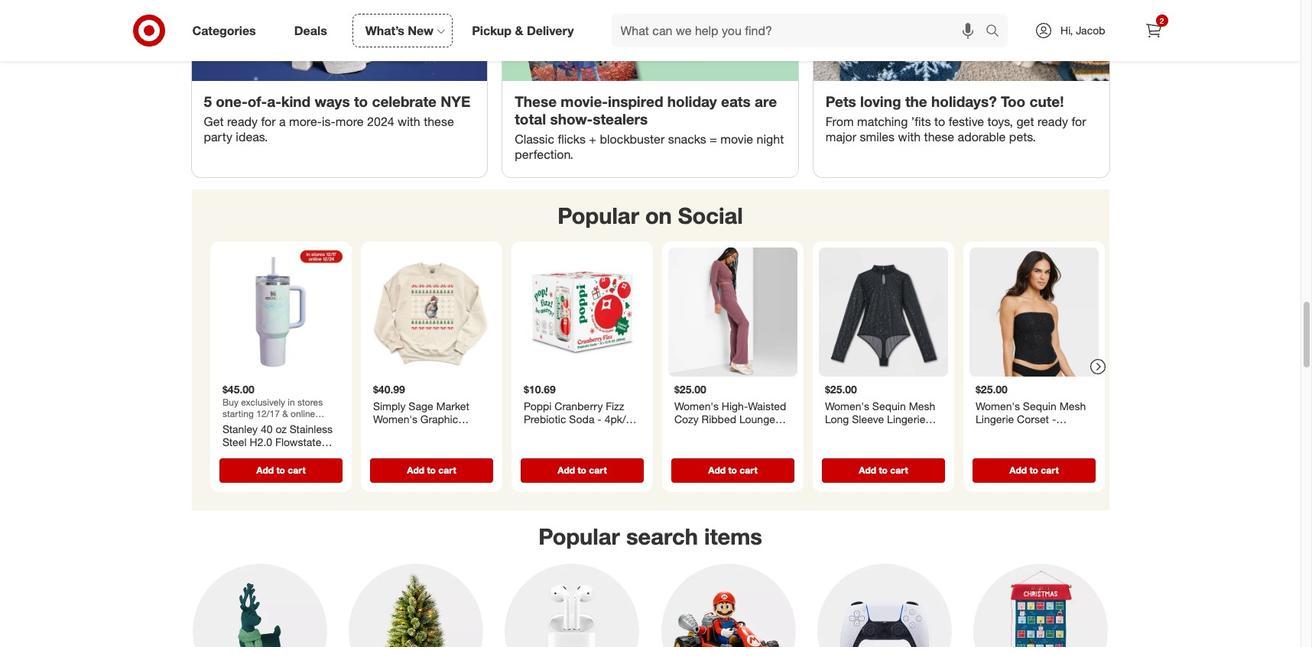 Task type: describe. For each thing, give the bounding box(es) containing it.
more
[[336, 114, 364, 129]]

add to cart button for $25.00 women's high-waisted cozy ribbed lounge flare leggings - wild fable™ burgundy xl
[[671, 459, 794, 483]]

- inside '$10.69 poppi cranberry fizz prebiotic soda - 4pk/12 fl oz cans'
[[597, 413, 601, 426]]

prebiotic
[[524, 413, 566, 426]]

black inside $25.00 women's sequin mesh long sleeve lingerie bodysuit - auden™ black xl
[[825, 440, 852, 453]]

5 one-of-a-kind ways to celebrate nye get ready for a more-is-more 2024 with these party ideas.
[[204, 93, 471, 145]]

waisted
[[748, 400, 786, 413]]

women's for long
[[825, 400, 869, 413]]

What can we help you find? suggestions appear below search field
[[612, 14, 990, 47]]

night
[[757, 131, 784, 147]]

xl inside $25.00 women's high-waisted cozy ribbed lounge flare leggings - wild fable™ burgundy xl
[[759, 440, 771, 453]]

& inside $45.00 buy exclusively in stores starting 12/17 & online 12/24
[[282, 408, 288, 420]]

blockbuster
[[600, 131, 665, 147]]

lounge
[[739, 413, 775, 426]]

what's new
[[365, 23, 434, 38]]

add to cart for women's sequin mesh lingerie corset - auden™ black s
[[1010, 465, 1059, 476]]

- inside $25.00 women's sequin mesh lingerie corset - auden™ black s
[[1052, 413, 1056, 426]]

2 link
[[1137, 14, 1171, 47]]

2
[[1160, 16, 1164, 25]]

celebrate
[[372, 93, 437, 110]]

high-
[[722, 400, 748, 413]]

hi,
[[1061, 24, 1073, 37]]

=
[[710, 131, 717, 147]]

cart for $25.00 women's sequin mesh long sleeve lingerie bodysuit - auden™ black xl
[[890, 465, 908, 476]]

new
[[408, 23, 434, 38]]

festive
[[949, 114, 985, 129]]

$45.00
[[222, 383, 254, 396]]

$25.00 women's high-waisted cozy ribbed lounge flare leggings - wild fable™ burgundy xl
[[674, 383, 786, 453]]

sequin for corset
[[1023, 400, 1057, 413]]

deals link
[[281, 14, 346, 47]]

are
[[755, 93, 777, 110]]

$25.00 women's sequin mesh lingerie corset - auden™ black s
[[976, 383, 1086, 440]]

carousel region
[[192, 190, 1110, 511]]

12/17
[[256, 408, 279, 420]]

oz
[[532, 427, 543, 440]]

cute!
[[1030, 93, 1064, 110]]

holidays?
[[932, 93, 997, 110]]

lingerie inside $25.00 women's sequin mesh long sleeve lingerie bodysuit - auden™ black xl
[[887, 413, 925, 426]]

$25.00 for $25.00 women's sequin mesh long sleeve lingerie bodysuit - auden™ black xl
[[825, 383, 857, 396]]

2 add to cart from the left
[[407, 465, 456, 476]]

pets
[[826, 93, 857, 110]]

to for women's sequin mesh lingerie corset - auden™ black s image
[[1030, 465, 1038, 476]]

to for simply sage market women's graphic sweatshirt ugly sweater squirrel  - m - dust image
[[427, 465, 436, 476]]

pickup
[[472, 23, 512, 38]]

show-
[[550, 110, 593, 128]]

loving
[[861, 93, 902, 110]]

perfection.
[[515, 147, 574, 162]]

add for $25.00 women's sequin mesh lingerie corset - auden™ black s
[[1010, 465, 1027, 476]]

leggings
[[701, 427, 745, 440]]

starting
[[222, 408, 253, 420]]

women's high-waisted cozy ribbed lounge flare leggings - wild fable™ burgundy xl image
[[668, 248, 797, 377]]

with for celebrate
[[398, 114, 421, 129]]

holiday
[[668, 93, 717, 110]]

total
[[515, 110, 546, 128]]

what's new link
[[352, 14, 453, 47]]

from
[[826, 114, 854, 129]]

of-
[[248, 93, 267, 110]]

in
[[288, 397, 295, 408]]

for inside 5 one-of-a-kind ways to celebrate nye get ready for a more-is-more 2024 with these party ideas.
[[261, 114, 276, 129]]

ready inside 5 one-of-a-kind ways to celebrate nye get ready for a more-is-more 2024 with these party ideas.
[[227, 114, 258, 129]]

classic
[[515, 131, 555, 147]]

these for 'fits
[[925, 129, 955, 145]]

kind
[[281, 93, 311, 110]]

categories link
[[179, 14, 275, 47]]

party
[[204, 129, 232, 145]]

burgundy
[[709, 440, 756, 453]]

women's for cozy
[[674, 400, 719, 413]]

2 add to cart button from the left
[[370, 459, 493, 483]]

pets loving the holidays? too cute! from matching 'fits to festive toys, get ready for major smiles with these adorable pets.
[[826, 93, 1087, 145]]

women's for lingerie
[[976, 400, 1020, 413]]

toys,
[[988, 114, 1014, 129]]

soda
[[569, 413, 594, 426]]

ready inside pets loving the holidays? too cute! from matching 'fits to festive toys, get ready for major smiles with these adorable pets.
[[1038, 114, 1069, 129]]

items
[[704, 523, 763, 550]]

adorable
[[958, 129, 1006, 145]]

cans
[[546, 427, 571, 440]]

bodysuit
[[825, 427, 867, 440]]

- inside $25.00 women's sequin mesh long sleeve lingerie bodysuit - auden™ black xl
[[870, 427, 874, 440]]

social
[[678, 202, 743, 229]]

delivery
[[527, 23, 574, 38]]

$10.69 poppi cranberry fizz prebiotic soda - 4pk/12 fl oz cans
[[524, 383, 638, 440]]

popular on social
[[558, 202, 743, 229]]

nye
[[441, 93, 471, 110]]

- inside $25.00 women's high-waisted cozy ribbed lounge flare leggings - wild fable™ burgundy xl
[[748, 427, 752, 440]]

to for women's high-waisted cozy ribbed lounge flare leggings - wild fable™ burgundy xl image on the right of the page
[[728, 465, 737, 476]]

mesh for lingerie
[[909, 400, 935, 413]]

too
[[1001, 93, 1026, 110]]

1 cart from the left
[[287, 465, 305, 476]]

search button
[[979, 14, 1016, 50]]

to inside 5 one-of-a-kind ways to celebrate nye get ready for a more-is-more 2024 with these party ideas.
[[354, 93, 368, 110]]

inspired
[[608, 93, 664, 110]]

to for women's sequin mesh long sleeve lingerie bodysuit - auden™ black xl image
[[879, 465, 888, 476]]

0 horizontal spatial search
[[626, 523, 698, 550]]

women's sequin mesh long sleeve lingerie bodysuit - auden™ black xl image
[[819, 248, 948, 377]]

stanley 40 oz stainless steel h2.0 flowstate quencher tumbler watercolor dusk (in stores 12/17 & online 12/24) image
[[216, 248, 345, 377]]

sequin for sleeve
[[872, 400, 906, 413]]

snacks
[[668, 131, 707, 147]]

on
[[646, 202, 672, 229]]

jacob
[[1076, 24, 1106, 37]]

fizz
[[606, 400, 624, 413]]



Task type: vqa. For each thing, say whether or not it's contained in the screenshot.
fourth Fancy from left
no



Task type: locate. For each thing, give the bounding box(es) containing it.
mesh inside $25.00 women's sequin mesh lingerie corset - auden™ black s
[[1060, 400, 1086, 413]]

6 add from the left
[[1010, 465, 1027, 476]]

2 for from the left
[[1072, 114, 1087, 129]]

$25.00 inside $25.00 women's high-waisted cozy ribbed lounge flare leggings - wild fable™ burgundy xl
[[674, 383, 706, 396]]

popular
[[558, 202, 640, 229], [539, 523, 620, 550]]

what's
[[365, 23, 405, 38]]

sequin inside $25.00 women's sequin mesh lingerie corset - auden™ black s
[[1023, 400, 1057, 413]]

5 cart from the left
[[890, 465, 908, 476]]

the
[[906, 93, 928, 110]]

$25.00 for $25.00 women's sequin mesh lingerie corset - auden™ black s
[[976, 383, 1008, 396]]

these inside 5 one-of-a-kind ways to celebrate nye get ready for a more-is-more 2024 with these party ideas.
[[424, 114, 454, 129]]

cart for $25.00 women's high-waisted cozy ribbed lounge flare leggings - wild fable™ burgundy xl
[[740, 465, 757, 476]]

popular for popular on social
[[558, 202, 640, 229]]

2 add from the left
[[407, 465, 424, 476]]

to for poppi cranberry fizz prebiotic soda - 4pk/12 fl oz cans image
[[577, 465, 586, 476]]

add for $25.00 women's sequin mesh long sleeve lingerie bodysuit - auden™ black xl
[[859, 465, 876, 476]]

1 women's from the left
[[674, 400, 719, 413]]

1 mesh from the left
[[909, 400, 935, 413]]

1 horizontal spatial $25.00
[[825, 383, 857, 396]]

0 horizontal spatial xl
[[759, 440, 771, 453]]

0 vertical spatial black
[[1015, 427, 1042, 440]]

1 vertical spatial &
[[282, 408, 288, 420]]

major
[[826, 129, 857, 145]]

$10.69
[[524, 383, 556, 396]]

for inside pets loving the holidays? too cute! from matching 'fits to festive toys, get ready for major smiles with these adorable pets.
[[1072, 114, 1087, 129]]

hi, jacob
[[1061, 24, 1106, 37]]

add to cart button for $10.69 poppi cranberry fizz prebiotic soda - 4pk/12 fl oz cans
[[521, 459, 644, 483]]

with right smiles
[[898, 129, 921, 145]]

with inside 5 one-of-a-kind ways to celebrate nye get ready for a more-is-more 2024 with these party ideas.
[[398, 114, 421, 129]]

cart for $10.69 poppi cranberry fizz prebiotic soda - 4pk/12 fl oz cans
[[589, 465, 607, 476]]

fl
[[524, 427, 529, 440]]

0 horizontal spatial lingerie
[[887, 413, 925, 426]]

sequin up corset
[[1023, 400, 1057, 413]]

& right pickup
[[515, 23, 524, 38]]

ready down one-
[[227, 114, 258, 129]]

movie
[[721, 131, 754, 147]]

auden™ left s
[[976, 427, 1012, 440]]

these for nye
[[424, 114, 454, 129]]

$25.00 women's sequin mesh long sleeve lingerie bodysuit - auden™ black xl
[[825, 383, 935, 453]]

3 cart from the left
[[589, 465, 607, 476]]

1 horizontal spatial &
[[515, 23, 524, 38]]

cranberry
[[554, 400, 603, 413]]

2 mesh from the left
[[1060, 400, 1086, 413]]

5 add from the left
[[859, 465, 876, 476]]

to inside pets loving the holidays? too cute! from matching 'fits to festive toys, get ready for major smiles with these adorable pets.
[[935, 114, 946, 129]]

pets.
[[1010, 129, 1036, 145]]

1 $25.00 from the left
[[674, 383, 706, 396]]

more-
[[289, 114, 322, 129]]

xl down the bodysuit
[[855, 440, 867, 453]]

1 horizontal spatial women's
[[825, 400, 869, 413]]

1 add to cart button from the left
[[219, 459, 342, 483]]

&
[[515, 23, 524, 38], [282, 408, 288, 420]]

to
[[354, 93, 368, 110], [935, 114, 946, 129], [276, 465, 285, 476], [427, 465, 436, 476], [577, 465, 586, 476], [728, 465, 737, 476], [879, 465, 888, 476], [1030, 465, 1038, 476]]

6 add to cart button from the left
[[973, 459, 1096, 483]]

for left a
[[261, 114, 276, 129]]

long
[[825, 413, 849, 426]]

popular inside carousel region
[[558, 202, 640, 229]]

$25.00
[[674, 383, 706, 396], [825, 383, 857, 396], [976, 383, 1008, 396]]

women's inside $25.00 women's sequin mesh lingerie corset - auden™ black s
[[976, 400, 1020, 413]]

ready
[[227, 114, 258, 129], [1038, 114, 1069, 129]]

2 sequin from the left
[[1023, 400, 1057, 413]]

auden™ down the sleeve at the bottom of page
[[877, 427, 914, 440]]

2 $25.00 from the left
[[825, 383, 857, 396]]

search left hi,
[[979, 24, 1016, 39]]

these down nye
[[424, 114, 454, 129]]

0 vertical spatial search
[[979, 24, 1016, 39]]

buy
[[222, 397, 238, 408]]

1 vertical spatial black
[[825, 440, 852, 453]]

auden™ inside $25.00 women's sequin mesh long sleeve lingerie bodysuit - auden™ black xl
[[877, 427, 914, 440]]

with inside pets loving the holidays? too cute! from matching 'fits to festive toys, get ready for major smiles with these adorable pets.
[[898, 129, 921, 145]]

6 add to cart from the left
[[1010, 465, 1059, 476]]

auden™
[[877, 427, 914, 440], [976, 427, 1012, 440]]

wild
[[755, 427, 776, 440]]

& inside 'link'
[[515, 23, 524, 38]]

$40.99
[[373, 383, 405, 396]]

pickup & delivery
[[472, 23, 574, 38]]

12/24
[[222, 420, 246, 431]]

these
[[424, 114, 454, 129], [925, 129, 955, 145]]

poppi cranberry fizz prebiotic soda - 4pk/12 fl oz cans image
[[517, 248, 647, 377]]

stores
[[297, 397, 323, 408]]

4pk/12
[[604, 413, 638, 426]]

popular for popular search items
[[539, 523, 620, 550]]

black down corset
[[1015, 427, 1042, 440]]

0 horizontal spatial for
[[261, 114, 276, 129]]

for
[[261, 114, 276, 129], [1072, 114, 1087, 129]]

1 lingerie from the left
[[887, 413, 925, 426]]

black
[[1015, 427, 1042, 440], [825, 440, 852, 453]]

0 vertical spatial &
[[515, 23, 524, 38]]

3 add to cart button from the left
[[521, 459, 644, 483]]

2 lingerie from the left
[[976, 413, 1014, 426]]

- right soda
[[597, 413, 601, 426]]

lingerie right the sleeve at the bottom of page
[[887, 413, 925, 426]]

add to cart for women's sequin mesh long sleeve lingerie bodysuit - auden™ black xl
[[859, 465, 908, 476]]

lingerie left corset
[[976, 413, 1014, 426]]

auden™ inside $25.00 women's sequin mesh lingerie corset - auden™ black s
[[976, 427, 1012, 440]]

+
[[589, 131, 597, 147]]

add to cart for women's high-waisted cozy ribbed lounge flare leggings - wild fable™ burgundy xl
[[708, 465, 757, 476]]

1 add to cart from the left
[[256, 465, 305, 476]]

women's inside $25.00 women's sequin mesh long sleeve lingerie bodysuit - auden™ black xl
[[825, 400, 869, 413]]

0 horizontal spatial ready
[[227, 114, 258, 129]]

xl inside $25.00 women's sequin mesh long sleeve lingerie bodysuit - auden™ black xl
[[855, 440, 867, 453]]

2 cart from the left
[[438, 465, 456, 476]]

eats
[[721, 93, 751, 110]]

0 horizontal spatial women's
[[674, 400, 719, 413]]

5
[[204, 93, 212, 110]]

sequin inside $25.00 women's sequin mesh long sleeve lingerie bodysuit - auden™ black xl
[[872, 400, 906, 413]]

0 horizontal spatial mesh
[[909, 400, 935, 413]]

lingerie
[[887, 413, 925, 426], [976, 413, 1014, 426]]

add to cart button for $25.00 women's sequin mesh lingerie corset - auden™ black s
[[973, 459, 1096, 483]]

black inside $25.00 women's sequin mesh lingerie corset - auden™ black s
[[1015, 427, 1042, 440]]

'fits
[[912, 114, 931, 129]]

add to cart for poppi cranberry fizz prebiotic soda - 4pk/12 fl oz cans
[[557, 465, 607, 476]]

exclusively
[[241, 397, 285, 408]]

women's up the cozy
[[674, 400, 719, 413]]

0 horizontal spatial &
[[282, 408, 288, 420]]

1 auden™ from the left
[[877, 427, 914, 440]]

$25.00 for $25.00 women's high-waisted cozy ribbed lounge flare leggings - wild fable™ burgundy xl
[[674, 383, 706, 396]]

add to cart button for $25.00 women's sequin mesh long sleeve lingerie bodysuit - auden™ black xl
[[822, 459, 945, 483]]

0 horizontal spatial with
[[398, 114, 421, 129]]

1 horizontal spatial these
[[925, 129, 955, 145]]

1 xl from the left
[[759, 440, 771, 453]]

0 horizontal spatial black
[[825, 440, 852, 453]]

2 ready from the left
[[1038, 114, 1069, 129]]

2 xl from the left
[[855, 440, 867, 453]]

one-
[[216, 93, 248, 110]]

1 vertical spatial popular
[[539, 523, 620, 550]]

2 horizontal spatial $25.00
[[976, 383, 1008, 396]]

ribbed
[[701, 413, 736, 426]]

to for stanley 40 oz stainless steel h2.0 flowstate quencher tumbler watercolor dusk (in stores 12/17 & online 12/24) image on the left of page
[[276, 465, 285, 476]]

- right corset
[[1052, 413, 1056, 426]]

1 horizontal spatial black
[[1015, 427, 1042, 440]]

& right 12/17
[[282, 408, 288, 420]]

with down the celebrate
[[398, 114, 421, 129]]

stealers
[[593, 110, 648, 128]]

1 horizontal spatial lingerie
[[976, 413, 1014, 426]]

these movie-inspired holiday eats are total show-stealers classic flicks + blockbuster snacks = movie night perfection.
[[515, 93, 784, 162]]

xl down wild
[[759, 440, 771, 453]]

0 horizontal spatial sequin
[[872, 400, 906, 413]]

3 add to cart from the left
[[557, 465, 607, 476]]

1 horizontal spatial for
[[1072, 114, 1087, 129]]

flicks
[[558, 131, 586, 147]]

a
[[279, 114, 286, 129]]

for right get
[[1072, 114, 1087, 129]]

1 add from the left
[[256, 465, 274, 476]]

4 cart from the left
[[740, 465, 757, 476]]

add to cart button
[[219, 459, 342, 483], [370, 459, 493, 483], [521, 459, 644, 483], [671, 459, 794, 483], [822, 459, 945, 483], [973, 459, 1096, 483]]

cart for $25.00 women's sequin mesh lingerie corset - auden™ black s
[[1041, 465, 1059, 476]]

1 horizontal spatial mesh
[[1060, 400, 1086, 413]]

corset
[[1017, 413, 1049, 426]]

fable™
[[674, 440, 706, 453]]

1 vertical spatial search
[[626, 523, 698, 550]]

$40.99 link
[[367, 248, 496, 456]]

online
[[290, 408, 315, 420]]

0 vertical spatial popular
[[558, 202, 640, 229]]

matching
[[858, 114, 908, 129]]

sleeve
[[852, 413, 884, 426]]

ready down cute!
[[1038, 114, 1069, 129]]

simply sage market women's graphic sweatshirt ugly sweater squirrel  - m - dust image
[[367, 248, 496, 377]]

flare
[[674, 427, 698, 440]]

women's up long
[[825, 400, 869, 413]]

0 horizontal spatial $25.00
[[674, 383, 706, 396]]

add for $25.00 women's high-waisted cozy ribbed lounge flare leggings - wild fable™ burgundy xl
[[708, 465, 726, 476]]

3 $25.00 from the left
[[976, 383, 1008, 396]]

mesh
[[909, 400, 935, 413], [1060, 400, 1086, 413]]

women's inside $25.00 women's high-waisted cozy ribbed lounge flare leggings - wild fable™ burgundy xl
[[674, 400, 719, 413]]

get
[[204, 114, 224, 129]]

s
[[1045, 427, 1052, 440]]

2 horizontal spatial women's
[[976, 400, 1020, 413]]

1 horizontal spatial auden™
[[976, 427, 1012, 440]]

search left items
[[626, 523, 698, 550]]

women's sequin mesh lingerie corset - auden™ black s image
[[970, 248, 1099, 377]]

xl
[[759, 440, 771, 453], [855, 440, 867, 453]]

sequin
[[872, 400, 906, 413], [1023, 400, 1057, 413]]

women's up corset
[[976, 400, 1020, 413]]

1 horizontal spatial ready
[[1038, 114, 1069, 129]]

search
[[979, 24, 1016, 39], [626, 523, 698, 550]]

4 add to cart button from the left
[[671, 459, 794, 483]]

- down the lounge
[[748, 427, 752, 440]]

5 add to cart button from the left
[[822, 459, 945, 483]]

- down the sleeve at the bottom of page
[[870, 427, 874, 440]]

1 horizontal spatial xl
[[855, 440, 867, 453]]

1 for from the left
[[261, 114, 276, 129]]

sequin up the sleeve at the bottom of page
[[872, 400, 906, 413]]

is-
[[322, 114, 336, 129]]

popular search items
[[539, 523, 763, 550]]

5 add to cart from the left
[[859, 465, 908, 476]]

1 horizontal spatial with
[[898, 129, 921, 145]]

1 horizontal spatial search
[[979, 24, 1016, 39]]

deals
[[294, 23, 327, 38]]

2024
[[367, 114, 394, 129]]

-
[[597, 413, 601, 426], [1052, 413, 1056, 426], [748, 427, 752, 440], [870, 427, 874, 440]]

mesh inside $25.00 women's sequin mesh long sleeve lingerie bodysuit - auden™ black xl
[[909, 400, 935, 413]]

movie-
[[561, 93, 608, 110]]

$25.00 inside $25.00 women's sequin mesh lingerie corset - auden™ black s
[[976, 383, 1008, 396]]

1 horizontal spatial sequin
[[1023, 400, 1057, 413]]

black down the bodysuit
[[825, 440, 852, 453]]

these down the the
[[925, 129, 955, 145]]

6 cart from the left
[[1041, 465, 1059, 476]]

a-
[[267, 93, 281, 110]]

add for $10.69 poppi cranberry fizz prebiotic soda - 4pk/12 fl oz cans
[[557, 465, 575, 476]]

0 horizontal spatial auden™
[[877, 427, 914, 440]]

with for matching
[[898, 129, 921, 145]]

1 ready from the left
[[227, 114, 258, 129]]

4 add to cart from the left
[[708, 465, 757, 476]]

lingerie inside $25.00 women's sequin mesh lingerie corset - auden™ black s
[[976, 413, 1014, 426]]

2 auden™ from the left
[[976, 427, 1012, 440]]

2 women's from the left
[[825, 400, 869, 413]]

1 sequin from the left
[[872, 400, 906, 413]]

add
[[256, 465, 274, 476], [407, 465, 424, 476], [557, 465, 575, 476], [708, 465, 726, 476], [859, 465, 876, 476], [1010, 465, 1027, 476]]

$25.00 inside $25.00 women's sequin mesh long sleeve lingerie bodysuit - auden™ black xl
[[825, 383, 857, 396]]

ideas.
[[236, 129, 268, 145]]

4 add from the left
[[708, 465, 726, 476]]

poppi
[[524, 400, 551, 413]]

0 horizontal spatial these
[[424, 114, 454, 129]]

mesh for -
[[1060, 400, 1086, 413]]

categories
[[192, 23, 256, 38]]

3 women's from the left
[[976, 400, 1020, 413]]

3 add from the left
[[557, 465, 575, 476]]

these
[[515, 93, 557, 110]]

these inside pets loving the holidays? too cute! from matching 'fits to festive toys, get ready for major smiles with these adorable pets.
[[925, 129, 955, 145]]



